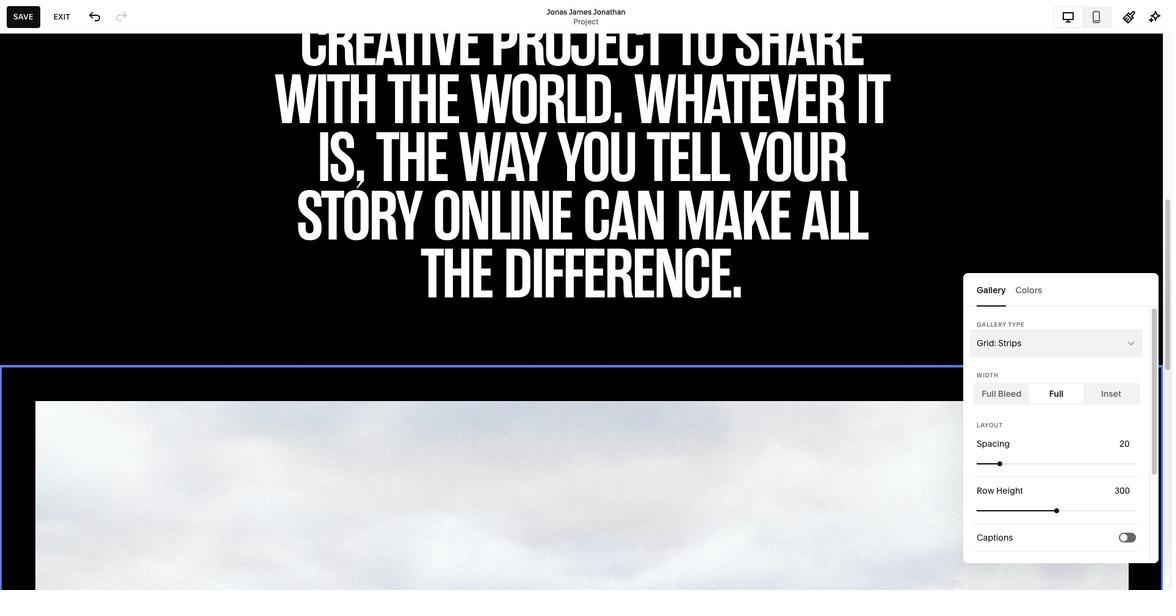 Task type: describe. For each thing, give the bounding box(es) containing it.
full bleed button
[[974, 385, 1029, 404]]

full for full
[[1049, 389, 1063, 400]]

james
[[569, 7, 592, 16]]

0 vertical spatial tab list
[[1054, 7, 1110, 27]]

jonas james jonathan project
[[547, 7, 625, 26]]

colors button
[[1016, 273, 1042, 307]]

exit button
[[47, 6, 77, 28]]

height
[[996, 486, 1023, 497]]

type
[[1008, 322, 1025, 328]]

inset button
[[1084, 385, 1138, 404]]

Spacing text field
[[1120, 438, 1132, 451]]

inset
[[1101, 389, 1121, 400]]

save
[[13, 12, 33, 21]]

save button
[[7, 6, 40, 28]]

Row Height text field
[[1115, 485, 1132, 498]]

jonathan
[[593, 7, 625, 16]]

colors
[[1016, 285, 1042, 296]]

website button
[[0, 13, 70, 40]]

chevron small down light icon image
[[1126, 339, 1136, 349]]

row height
[[977, 486, 1023, 497]]

tab list containing gallery
[[977, 273, 1145, 307]]

width
[[977, 372, 998, 379]]

grid: strips button
[[970, 330, 1143, 358]]

gallery button
[[977, 273, 1006, 307]]



Task type: vqa. For each thing, say whether or not it's contained in the screenshot.
the Project
yes



Task type: locate. For each thing, give the bounding box(es) containing it.
2 gallery from the top
[[977, 322, 1007, 328]]

website
[[23, 22, 57, 31]]

gallery up the grid:
[[977, 322, 1007, 328]]

grid: strips
[[977, 338, 1021, 349]]

full for full bleed
[[982, 389, 996, 400]]

exit
[[54, 12, 70, 21]]

1 vertical spatial gallery
[[977, 322, 1007, 328]]

project
[[574, 17, 599, 26]]

captions
[[977, 533, 1013, 544]]

layout
[[977, 422, 1003, 429]]

tab list containing full bleed
[[974, 385, 1138, 404]]

gallery
[[977, 285, 1006, 296], [977, 322, 1007, 328]]

tab list
[[1054, 7, 1110, 27], [977, 273, 1145, 307], [974, 385, 1138, 404]]

Row Height range field
[[977, 498, 1136, 525]]

1 horizontal spatial full
[[1049, 389, 1063, 400]]

Captions checkbox
[[1120, 534, 1127, 542]]

spacing
[[977, 439, 1010, 450]]

Spacing range field
[[977, 451, 1136, 478]]

0 horizontal spatial full
[[982, 389, 996, 400]]

jonas
[[547, 7, 567, 16]]

gallery for gallery
[[977, 285, 1006, 296]]

full right bleed
[[1049, 389, 1063, 400]]

1 full from the left
[[982, 389, 996, 400]]

full
[[982, 389, 996, 400], [1049, 389, 1063, 400]]

1 vertical spatial tab list
[[977, 273, 1145, 307]]

bleed
[[998, 389, 1022, 400]]

0 vertical spatial gallery
[[977, 285, 1006, 296]]

row
[[977, 486, 994, 497]]

strips
[[998, 338, 1021, 349]]

grid grid
[[0, 82, 242, 581]]

gallery type
[[977, 322, 1025, 328]]

2 full from the left
[[1049, 389, 1063, 400]]

gallery up gallery type
[[977, 285, 1006, 296]]

full button
[[1029, 385, 1084, 404]]

full bleed
[[982, 389, 1022, 400]]

1 gallery from the top
[[977, 285, 1006, 296]]

2 vertical spatial tab list
[[974, 385, 1138, 404]]

gallery inside tab list
[[977, 285, 1006, 296]]

gallery for gallery type
[[977, 322, 1007, 328]]

full down width
[[982, 389, 996, 400]]

grid:
[[977, 338, 996, 349]]



